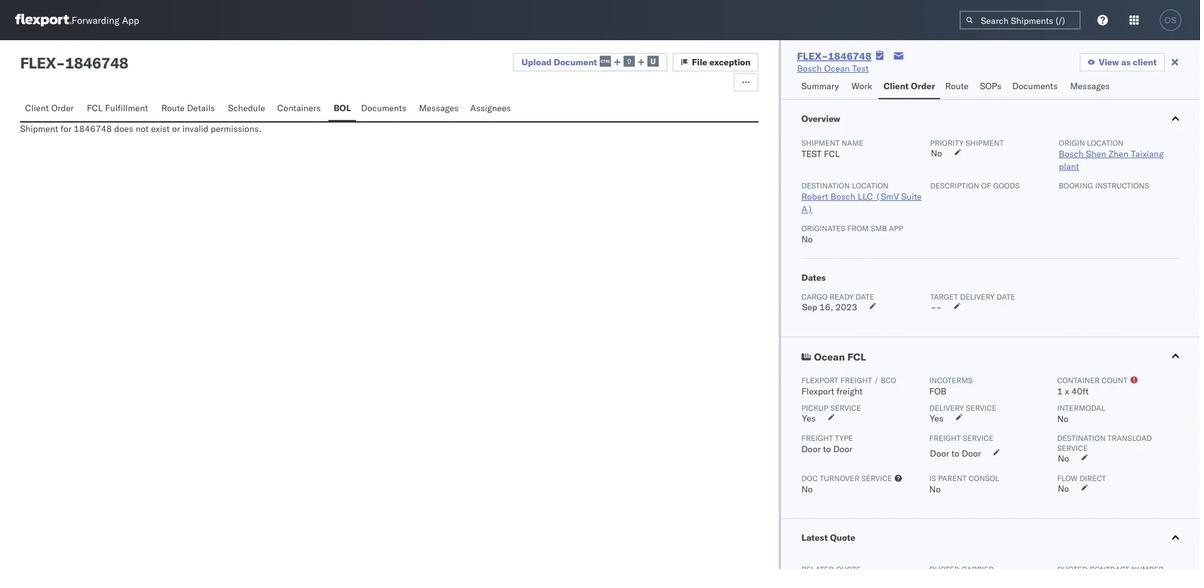 Task type: describe. For each thing, give the bounding box(es) containing it.
flex-1846748
[[797, 50, 872, 62]]

os button
[[1156, 6, 1185, 35]]

client order for right client order button
[[884, 80, 935, 91]]

robert
[[802, 191, 828, 202]]

quote
[[830, 532, 855, 543]]

containers
[[277, 102, 321, 113]]

assignees button
[[465, 97, 518, 121]]

0 horizontal spatial client order button
[[20, 97, 82, 121]]

route for route details
[[161, 102, 185, 113]]

instructions
[[1095, 181, 1149, 190]]

bosch inside the destination location robert bosch llc (smv suite a)
[[831, 191, 855, 202]]

documents for the rightmost documents button
[[1012, 80, 1058, 91]]

upload document
[[522, 56, 597, 67]]

count
[[1102, 375, 1128, 385]]

from
[[847, 223, 869, 233]]

cargo
[[802, 292, 828, 301]]

route details
[[161, 102, 215, 113]]

ready
[[830, 292, 854, 301]]

service up service
[[966, 403, 997, 412]]

incoterms fob
[[929, 375, 973, 397]]

originates
[[802, 223, 845, 233]]

no down priority
[[931, 148, 942, 159]]

1 vertical spatial freight
[[837, 386, 863, 397]]

1 horizontal spatial client order button
[[879, 75, 940, 99]]

door up doc
[[802, 443, 821, 454]]

0 horizontal spatial documents button
[[356, 97, 414, 121]]

fcl inside the ocean fcl button
[[847, 350, 866, 363]]

app inside originates from smb app no
[[889, 223, 903, 233]]

flex - 1846748
[[20, 53, 128, 72]]

zhen
[[1109, 148, 1129, 159]]

16,
[[820, 301, 833, 312]]

x
[[1065, 386, 1069, 397]]

delivery
[[960, 292, 995, 301]]

route for route
[[945, 80, 969, 91]]

latest
[[802, 532, 828, 543]]

0 horizontal spatial messages button
[[414, 97, 465, 121]]

priority shipment
[[930, 138, 1004, 147]]

invalid
[[182, 123, 208, 134]]

forwarding app
[[72, 14, 139, 26]]

1 x 40ft
[[1057, 386, 1089, 397]]

ocean inside button
[[814, 350, 845, 363]]

1
[[1057, 386, 1063, 397]]

0 vertical spatial freight
[[841, 375, 872, 385]]

details
[[187, 102, 215, 113]]

of
[[981, 181, 991, 190]]

delivery service
[[929, 403, 997, 412]]

view as client
[[1099, 57, 1157, 68]]

(smv
[[875, 191, 899, 202]]

40ft
[[1072, 386, 1089, 397]]

forwarding app link
[[15, 14, 139, 26]]

view as client button
[[1079, 53, 1165, 72]]

latest quote button
[[781, 519, 1200, 556]]

fcl inside shipment name test fcl
[[824, 148, 840, 159]]

name
[[842, 138, 864, 147]]

file exception
[[692, 57, 751, 68]]

flex
[[20, 53, 56, 72]]

0 vertical spatial bosch
[[797, 63, 822, 74]]

fulfillment
[[105, 102, 148, 113]]

shipment
[[966, 138, 1004, 147]]

door to door
[[930, 448, 981, 459]]

is parent consol no
[[929, 473, 999, 495]]

bosch ocean test link
[[797, 62, 869, 75]]

app inside forwarding app "link"
[[122, 14, 139, 26]]

bosch ocean test
[[797, 63, 869, 74]]

description of goods
[[930, 181, 1020, 190]]

latest quote
[[802, 532, 855, 543]]

container
[[1057, 375, 1100, 385]]

work button
[[847, 75, 879, 99]]

1 horizontal spatial documents button
[[1007, 75, 1065, 99]]

no down doc
[[802, 484, 813, 495]]

document
[[554, 56, 597, 67]]

sep 16, 2023
[[802, 301, 857, 312]]

no down flow
[[1058, 483, 1069, 494]]

no inside intermodal no
[[1057, 413, 1069, 424]]

type
[[835, 433, 853, 442]]

plant
[[1059, 161, 1079, 172]]

view
[[1099, 57, 1119, 68]]

work
[[852, 80, 872, 91]]

shipment for shipment name test fcl
[[802, 138, 840, 147]]

shipment for shipment for 1846748 does not exist or invalid permissions.
[[20, 123, 58, 134]]

1 horizontal spatial to
[[952, 448, 960, 459]]

a)
[[802, 203, 813, 214]]

suite
[[901, 191, 922, 202]]

1 horizontal spatial order
[[911, 80, 935, 91]]

upload
[[522, 56, 552, 67]]

booking
[[1059, 181, 1093, 190]]

transload
[[1108, 433, 1152, 442]]

yes for delivery
[[930, 413, 944, 424]]

no inside originates from smb app no
[[802, 234, 813, 245]]

test
[[802, 148, 822, 159]]

does
[[114, 123, 133, 134]]

/
[[874, 375, 879, 385]]

no up flow
[[1058, 453, 1069, 464]]

fcl fulfillment button
[[82, 97, 156, 121]]

fcl inside 'fcl fulfillment' button
[[87, 102, 103, 113]]

no inside is parent consol no
[[929, 484, 941, 495]]

freight for freight service
[[929, 433, 961, 442]]

sops
[[980, 80, 1002, 91]]

2 flexport from the top
[[802, 386, 834, 397]]

doc
[[802, 473, 818, 483]]

forwarding
[[72, 14, 119, 26]]

ocean fcl button
[[781, 337, 1200, 375]]

flex-1846748 link
[[797, 50, 872, 62]]

bosch shen zhen taixiang plant link
[[1059, 148, 1164, 172]]

doc turnover service
[[802, 473, 892, 483]]

permissions.
[[211, 123, 262, 134]]

llc
[[858, 191, 873, 202]]

sep
[[802, 301, 817, 312]]

client for right client order button
[[884, 80, 909, 91]]

smb
[[871, 223, 887, 233]]



Task type: locate. For each thing, give the bounding box(es) containing it.
client order for the leftmost client order button
[[25, 102, 74, 113]]

shipment name test fcl
[[802, 138, 864, 159]]

messages button left assignees
[[414, 97, 465, 121]]

1 vertical spatial shipment
[[802, 138, 840, 147]]

no down originates
[[802, 234, 813, 245]]

date right delivery on the bottom of the page
[[997, 292, 1015, 301]]

1 horizontal spatial bosch
[[831, 191, 855, 202]]

shipment
[[20, 123, 58, 134], [802, 138, 840, 147]]

1 horizontal spatial client order
[[884, 80, 935, 91]]

0 vertical spatial order
[[911, 80, 935, 91]]

0 horizontal spatial fcl
[[87, 102, 103, 113]]

0 vertical spatial shipment
[[20, 123, 58, 134]]

no down intermodal
[[1057, 413, 1069, 424]]

priority
[[930, 138, 964, 147]]

overview button
[[781, 100, 1200, 138]]

client
[[884, 80, 909, 91], [25, 102, 49, 113]]

booking instructions
[[1059, 181, 1149, 190]]

bosch inside origin location bosch shen zhen taixiang plant
[[1059, 148, 1084, 159]]

1 horizontal spatial client
[[884, 80, 909, 91]]

app right smb
[[889, 223, 903, 233]]

1 vertical spatial messages
[[419, 102, 459, 113]]

door down type
[[833, 443, 853, 454]]

1 horizontal spatial date
[[997, 292, 1015, 301]]

upload document button
[[513, 53, 668, 72]]

location for zhen
[[1087, 138, 1124, 147]]

file
[[692, 57, 707, 68]]

destination inside the destination transload service
[[1057, 433, 1106, 442]]

0 horizontal spatial messages
[[419, 102, 459, 113]]

flow
[[1057, 473, 1078, 483]]

no down is
[[929, 484, 941, 495]]

yes for pickup
[[802, 413, 816, 424]]

2 yes from the left
[[930, 413, 944, 424]]

2 horizontal spatial fcl
[[847, 350, 866, 363]]

schedule button
[[223, 97, 272, 121]]

freight service
[[929, 433, 994, 442]]

0 horizontal spatial client
[[25, 102, 49, 113]]

0 horizontal spatial location
[[852, 181, 889, 190]]

1 vertical spatial destination
[[1057, 433, 1106, 442]]

dates
[[802, 272, 826, 283]]

documents button right bol
[[356, 97, 414, 121]]

freight inside freight type door to door
[[802, 433, 833, 442]]

documents for leftmost documents button
[[361, 102, 406, 113]]

--
[[931, 301, 942, 312]]

intermodal
[[1057, 403, 1106, 412]]

0 vertical spatial ocean
[[824, 63, 850, 74]]

fob
[[929, 386, 947, 397]]

shipment inside shipment name test fcl
[[802, 138, 840, 147]]

app right the forwarding
[[122, 14, 139, 26]]

originates from smb app no
[[802, 223, 903, 245]]

2 date from the left
[[997, 292, 1015, 301]]

client order button right work
[[879, 75, 940, 99]]

bol
[[334, 102, 351, 113]]

consol
[[969, 473, 999, 483]]

shipment up test in the top of the page
[[802, 138, 840, 147]]

0 horizontal spatial to
[[823, 443, 831, 454]]

1846748 up test
[[828, 50, 872, 62]]

2023
[[836, 301, 857, 312]]

to inside freight type door to door
[[823, 443, 831, 454]]

destination
[[802, 181, 850, 190], [1057, 433, 1106, 442]]

origin location bosch shen zhen taixiang plant
[[1059, 138, 1164, 172]]

service down flexport freight / bco flexport freight
[[830, 403, 861, 412]]

no
[[931, 148, 942, 159], [802, 234, 813, 245], [1057, 413, 1069, 424], [1058, 453, 1069, 464], [1058, 483, 1069, 494], [802, 484, 813, 495], [929, 484, 941, 495]]

0 horizontal spatial route
[[161, 102, 185, 113]]

1 vertical spatial fcl
[[824, 148, 840, 159]]

yes down delivery
[[930, 413, 944, 424]]

1846748 for 1846748
[[65, 53, 128, 72]]

1 freight from the left
[[802, 433, 833, 442]]

0 vertical spatial location
[[1087, 138, 1124, 147]]

freight for freight type door to door
[[802, 433, 833, 442]]

1 vertical spatial location
[[852, 181, 889, 190]]

bosch
[[797, 63, 822, 74], [1059, 148, 1084, 159], [831, 191, 855, 202]]

yes down the 'pickup'
[[802, 413, 816, 424]]

freight left /
[[841, 375, 872, 385]]

documents button right sops
[[1007, 75, 1065, 99]]

incoterms
[[929, 375, 973, 385]]

assignees
[[470, 102, 511, 113]]

0 vertical spatial destination
[[802, 181, 850, 190]]

2 vertical spatial fcl
[[847, 350, 866, 363]]

exception
[[710, 57, 751, 68]]

door down service
[[962, 448, 981, 459]]

freight type door to door
[[802, 433, 853, 454]]

0 horizontal spatial order
[[51, 102, 74, 113]]

client order
[[884, 80, 935, 91], [25, 102, 74, 113]]

pickup service
[[802, 403, 861, 412]]

1 yes from the left
[[802, 413, 816, 424]]

is
[[929, 473, 936, 483]]

0 horizontal spatial app
[[122, 14, 139, 26]]

Search Shipments (/) text field
[[960, 11, 1081, 30]]

container count
[[1057, 375, 1128, 385]]

1 horizontal spatial freight
[[929, 433, 961, 442]]

direct
[[1080, 473, 1106, 483]]

0 vertical spatial app
[[122, 14, 139, 26]]

test
[[852, 63, 869, 74]]

shen
[[1086, 148, 1106, 159]]

documents
[[1012, 80, 1058, 91], [361, 102, 406, 113]]

flex-
[[797, 50, 828, 62]]

destination transload service
[[1057, 433, 1152, 453]]

0 vertical spatial flexport
[[802, 375, 839, 385]]

location for llc
[[852, 181, 889, 190]]

messages down view
[[1070, 80, 1110, 91]]

destination down intermodal no
[[1057, 433, 1106, 442]]

0 vertical spatial client
[[884, 80, 909, 91]]

1 horizontal spatial route
[[945, 80, 969, 91]]

client for the leftmost client order button
[[25, 102, 49, 113]]

fcl left fulfillment
[[87, 102, 103, 113]]

fcl right test in the top of the page
[[824, 148, 840, 159]]

os
[[1165, 15, 1177, 25]]

messages left assignees
[[419, 102, 459, 113]]

0 horizontal spatial shipment
[[20, 123, 58, 134]]

cargo ready date
[[802, 292, 874, 301]]

1 date from the left
[[856, 292, 874, 301]]

shipment left for
[[20, 123, 58, 134]]

2 vertical spatial bosch
[[831, 191, 855, 202]]

date for --
[[997, 292, 1015, 301]]

service
[[963, 433, 994, 442]]

route inside button
[[161, 102, 185, 113]]

1 horizontal spatial destination
[[1057, 433, 1106, 442]]

client down flex
[[25, 102, 49, 113]]

order up for
[[51, 102, 74, 113]]

intermodal no
[[1057, 403, 1106, 424]]

client order right work button
[[884, 80, 935, 91]]

service right turnover at the bottom of page
[[862, 473, 892, 483]]

route button
[[940, 75, 975, 99]]

1 flexport from the top
[[802, 375, 839, 385]]

bol button
[[329, 97, 356, 121]]

service
[[830, 403, 861, 412], [966, 403, 997, 412], [1057, 443, 1088, 453], [862, 473, 892, 483]]

messages
[[1070, 80, 1110, 91], [419, 102, 459, 113]]

ocean fcl
[[814, 350, 866, 363]]

- for -
[[936, 301, 942, 312]]

fcl up flexport freight / bco flexport freight
[[847, 350, 866, 363]]

destination up robert
[[802, 181, 850, 190]]

origin
[[1059, 138, 1085, 147]]

1 horizontal spatial fcl
[[824, 148, 840, 159]]

or
[[172, 123, 180, 134]]

2 freight from the left
[[929, 433, 961, 442]]

0 vertical spatial fcl
[[87, 102, 103, 113]]

ocean down flex-1846748
[[824, 63, 850, 74]]

0 horizontal spatial documents
[[361, 102, 406, 113]]

date
[[856, 292, 874, 301], [997, 292, 1015, 301]]

ocean up flexport freight / bco flexport freight
[[814, 350, 845, 363]]

client order up for
[[25, 102, 74, 113]]

1 horizontal spatial documents
[[1012, 80, 1058, 91]]

description
[[930, 181, 979, 190]]

service inside the destination transload service
[[1057, 443, 1088, 453]]

1846748 for does not exist or invalid permissions.
[[74, 123, 112, 134]]

1 vertical spatial route
[[161, 102, 185, 113]]

1 horizontal spatial location
[[1087, 138, 1124, 147]]

bosch left llc
[[831, 191, 855, 202]]

client order button up for
[[20, 97, 82, 121]]

2 horizontal spatial bosch
[[1059, 148, 1084, 159]]

1 vertical spatial order
[[51, 102, 74, 113]]

1846748 down the forwarding
[[65, 53, 128, 72]]

0 vertical spatial route
[[945, 80, 969, 91]]

route left sops
[[945, 80, 969, 91]]

location up shen
[[1087, 138, 1124, 147]]

0 vertical spatial documents
[[1012, 80, 1058, 91]]

0 horizontal spatial client order
[[25, 102, 74, 113]]

summary button
[[796, 75, 847, 99]]

destination for service
[[1057, 433, 1106, 442]]

documents right bol
[[361, 102, 406, 113]]

destination inside the destination location robert bosch llc (smv suite a)
[[802, 181, 850, 190]]

to down freight service
[[952, 448, 960, 459]]

0 vertical spatial messages
[[1070, 80, 1110, 91]]

-
[[56, 53, 65, 72], [931, 301, 936, 312], [936, 301, 942, 312]]

summary
[[802, 80, 839, 91]]

1 horizontal spatial messages button
[[1065, 75, 1117, 99]]

0 horizontal spatial freight
[[802, 433, 833, 442]]

1 horizontal spatial shipment
[[802, 138, 840, 147]]

route details button
[[156, 97, 223, 121]]

robert bosch llc (smv suite a) link
[[802, 191, 922, 214]]

bosch down origin
[[1059, 148, 1084, 159]]

1 vertical spatial bosch
[[1059, 148, 1084, 159]]

1 vertical spatial app
[[889, 223, 903, 233]]

1 vertical spatial client order
[[25, 102, 74, 113]]

shipment for 1846748 does not exist or invalid permissions.
[[20, 123, 262, 134]]

schedule
[[228, 102, 265, 113]]

1 vertical spatial client
[[25, 102, 49, 113]]

location up llc
[[852, 181, 889, 190]]

0 horizontal spatial destination
[[802, 181, 850, 190]]

client right work button
[[884, 80, 909, 91]]

messages button down view
[[1065, 75, 1117, 99]]

0 horizontal spatial date
[[856, 292, 874, 301]]

messages button
[[1065, 75, 1117, 99], [414, 97, 465, 121]]

route inside 'button'
[[945, 80, 969, 91]]

route up or
[[161, 102, 185, 113]]

target delivery date
[[930, 292, 1015, 301]]

freight up door to door
[[929, 433, 961, 442]]

1846748 right for
[[74, 123, 112, 134]]

app
[[122, 14, 139, 26], [889, 223, 903, 233]]

documents right sops button
[[1012, 80, 1058, 91]]

1 horizontal spatial messages
[[1070, 80, 1110, 91]]

turnover
[[820, 473, 860, 483]]

destination for robert
[[802, 181, 850, 190]]

order
[[911, 80, 935, 91], [51, 102, 74, 113]]

date for sep 16, 2023
[[856, 292, 874, 301]]

containers button
[[272, 97, 329, 121]]

1 horizontal spatial app
[[889, 223, 903, 233]]

flexport. image
[[15, 14, 72, 26]]

location inside origin location bosch shen zhen taixiang plant
[[1087, 138, 1124, 147]]

1 vertical spatial documents
[[361, 102, 406, 113]]

0 horizontal spatial bosch
[[797, 63, 822, 74]]

taixiang
[[1131, 148, 1164, 159]]

- for flex
[[56, 53, 65, 72]]

door up is
[[930, 448, 949, 459]]

to up turnover at the bottom of page
[[823, 443, 831, 454]]

service up flow
[[1057, 443, 1088, 453]]

order left route 'button'
[[911, 80, 935, 91]]

1 vertical spatial flexport
[[802, 386, 834, 397]]

date up '2023'
[[856, 292, 874, 301]]

0 horizontal spatial yes
[[802, 413, 816, 424]]

freight left type
[[802, 433, 833, 442]]

bosch down 'flex-' on the right of the page
[[797, 63, 822, 74]]

1 horizontal spatial yes
[[930, 413, 944, 424]]

location inside the destination location robert bosch llc (smv suite a)
[[852, 181, 889, 190]]

fcl fulfillment
[[87, 102, 148, 113]]

freight up pickup service
[[837, 386, 863, 397]]

flexport freight / bco flexport freight
[[802, 375, 896, 397]]

sops button
[[975, 75, 1007, 99]]

0 vertical spatial client order
[[884, 80, 935, 91]]

1 vertical spatial ocean
[[814, 350, 845, 363]]

flow direct
[[1057, 473, 1106, 483]]



Task type: vqa. For each thing, say whether or not it's contained in the screenshot.


